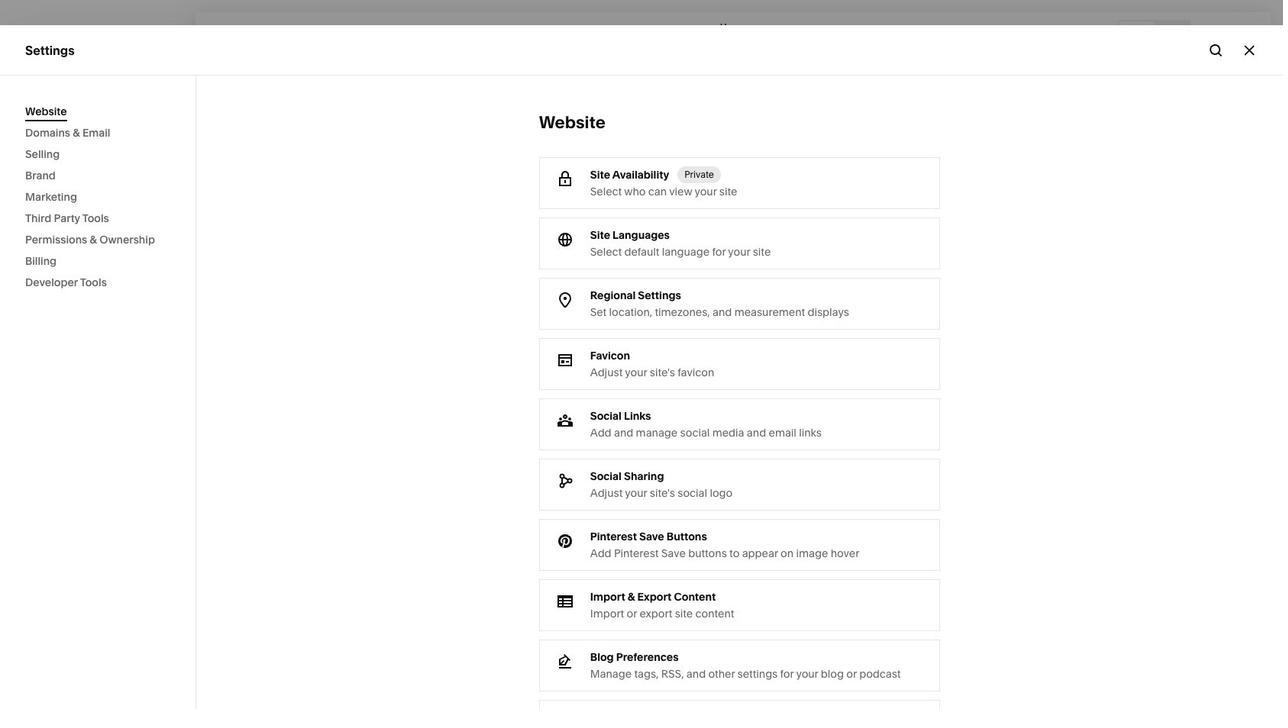 Task type: locate. For each thing, give the bounding box(es) containing it.
global image
[[557, 231, 573, 248]]

csv image
[[557, 593, 573, 610]]

desktop image
[[1128, 25, 1145, 42]]

logo squarespace image
[[25, 25, 42, 42]]

tab list
[[1119, 21, 1189, 45]]

social links image
[[557, 473, 573, 490]]

style image
[[1204, 25, 1221, 42]]

mobile image
[[1163, 25, 1180, 42]]

website image
[[557, 352, 573, 369]]

logo pinterest image
[[557, 533, 573, 550]]



Task type: describe. For each thing, give the bounding box(es) containing it.
cross large image
[[1241, 42, 1258, 58]]

location image
[[557, 292, 573, 309]]

people image
[[557, 412, 573, 429]]

search image
[[153, 25, 170, 42]]

site preview image
[[1240, 25, 1257, 42]]

blog image
[[557, 654, 573, 671]]

search image
[[1207, 42, 1224, 58]]

lock image
[[557, 171, 573, 188]]



Task type: vqa. For each thing, say whether or not it's contained in the screenshot.
website image in the left of the page
yes



